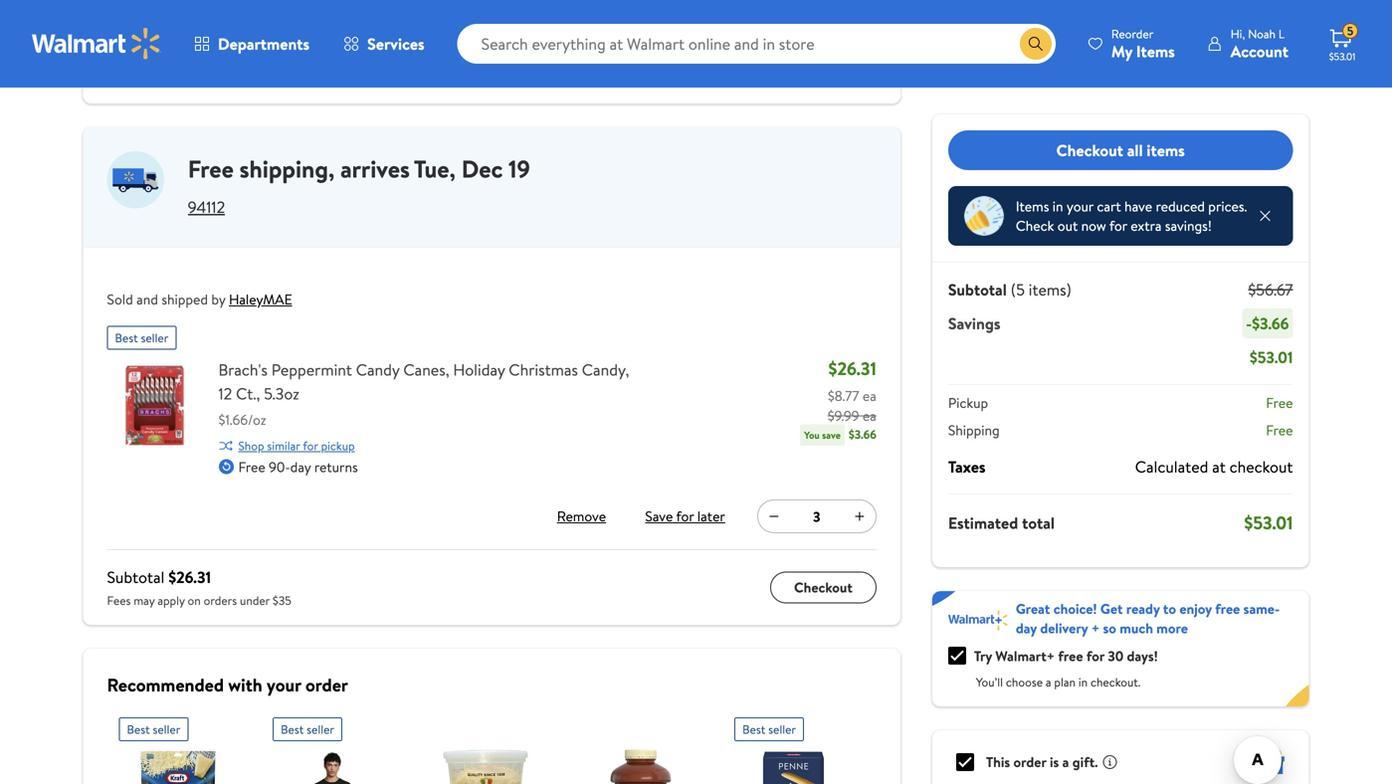 Task type: locate. For each thing, give the bounding box(es) containing it.
$26.31 up $8.77
[[828, 356, 877, 381]]

save
[[822, 429, 841, 442]]

0 horizontal spatial free
[[1058, 646, 1083, 666]]

$26.31 inside $26.31 $8.77 ea $9.99 ea you save $3.66
[[828, 356, 877, 381]]

reduced
[[1156, 197, 1205, 216]]

brach's
[[218, 359, 268, 381]]

0 vertical spatial subtotal
[[107, 61, 165, 83]]

free
[[188, 152, 234, 186], [1266, 393, 1293, 413], [1266, 420, 1293, 440], [238, 457, 265, 477]]

$3.66 down $56.67
[[1252, 312, 1289, 334]]

0 vertical spatial checkout button
[[770, 56, 877, 88]]

great
[[1016, 599, 1050, 619]]

items
[[1147, 139, 1185, 161]]

0 vertical spatial order
[[306, 673, 348, 698]]

a inside banner
[[1046, 674, 1051, 691]]

to
[[1163, 599, 1176, 619]]

search icon image
[[1028, 36, 1044, 52]]

prices.
[[1208, 197, 1247, 216]]

$56.67
[[1248, 279, 1293, 301]]

for inside banner
[[1087, 646, 1105, 666]]

services button
[[327, 20, 441, 68]]

1 vertical spatial in
[[1079, 674, 1088, 691]]

0 vertical spatial your
[[1067, 197, 1094, 216]]

departments
[[218, 33, 310, 55]]

0 vertical spatial free
[[1215, 599, 1240, 619]]

gift.
[[1073, 752, 1098, 772]]

hi,
[[1231, 25, 1245, 42]]

candy
[[356, 359, 400, 381]]

great choice! get ready to enjoy free same- day delivery + so much more
[[1016, 599, 1280, 638]]

your for in
[[1067, 197, 1094, 216]]

0 horizontal spatial in
[[1053, 197, 1063, 216]]

1 vertical spatial ea
[[863, 406, 877, 426]]

items left out
[[1016, 197, 1049, 216]]

best seller group
[[119, 710, 237, 784], [273, 710, 391, 784], [735, 710, 853, 784]]

subtotal inside subtotal $26.31 fees may apply on orders under $35
[[107, 566, 165, 588]]

for left 30
[[1087, 646, 1105, 666]]

a
[[1046, 674, 1051, 691], [1062, 752, 1069, 772]]

day down the shop similar for pickup dropdown button
[[290, 457, 311, 477]]

banner
[[932, 591, 1309, 707]]

at
[[1212, 456, 1226, 478]]

free
[[1215, 599, 1240, 619], [1058, 646, 1083, 666]]

1 horizontal spatial a
[[1062, 752, 1069, 772]]

items right my
[[1136, 40, 1175, 62]]

0 horizontal spatial day
[[290, 457, 311, 477]]

hi, noah l account
[[1231, 25, 1289, 62]]

reduced price image
[[964, 196, 1004, 236]]

checkout
[[794, 62, 853, 81], [1056, 139, 1123, 161], [794, 578, 853, 597]]

ea right $8.77
[[863, 386, 877, 406]]

2 horizontal spatial best seller group
[[735, 710, 853, 784]]

0 vertical spatial $53.01
[[1329, 50, 1356, 63]]

items inside reorder my items
[[1136, 40, 1175, 62]]

your
[[1067, 197, 1094, 216], [267, 673, 301, 698]]

1 horizontal spatial day
[[1016, 619, 1037, 638]]

brach's peppermint candy canes, holiday christmas candy, 12 ct., 5.3oz, with add-on services, $1.66/oz, 3 in cart image
[[107, 358, 203, 453]]

on
[[188, 592, 201, 609]]

seller
[[141, 329, 169, 346], [153, 721, 180, 738], [307, 721, 334, 738], [768, 721, 796, 738]]

order left is
[[1014, 752, 1047, 772]]

0 horizontal spatial a
[[1046, 674, 1051, 691]]

1 horizontal spatial $26.31
[[828, 356, 877, 381]]

0 vertical spatial day
[[290, 457, 311, 477]]

more
[[1157, 619, 1188, 638]]

1 horizontal spatial order
[[1014, 752, 1047, 772]]

0 vertical spatial a
[[1046, 674, 1051, 691]]

1 horizontal spatial best seller group
[[273, 710, 391, 784]]

gifting image
[[1261, 750, 1285, 774]]

0 horizontal spatial your
[[267, 673, 301, 698]]

12
[[218, 383, 232, 405]]

now
[[1081, 216, 1106, 235]]

1 vertical spatial subtotal
[[948, 279, 1007, 301]]

in inside items in your cart have reduced prices. check out now for extra savings!
[[1053, 197, 1063, 216]]

ea right the $9.99
[[863, 406, 877, 426]]

0 vertical spatial $26.31
[[828, 356, 877, 381]]

5
[[1347, 23, 1354, 40]]

1 vertical spatial checkout button
[[770, 572, 877, 604]]

seller inside alert
[[141, 329, 169, 346]]

a left plan
[[1046, 674, 1051, 691]]

0 horizontal spatial $26.31
[[168, 566, 211, 588]]

in
[[1053, 197, 1063, 216], [1079, 674, 1088, 691]]

subtotal up savings
[[948, 279, 1007, 301]]

save for later
[[645, 507, 725, 526]]

free right enjoy
[[1215, 599, 1240, 619]]

for right now
[[1109, 216, 1127, 235]]

order
[[306, 673, 348, 698], [1014, 752, 1047, 772]]

extra
[[1131, 216, 1162, 235]]

total
[[1022, 512, 1055, 534]]

$53.01
[[1329, 50, 1356, 63], [1250, 346, 1293, 368], [1244, 511, 1293, 535]]

remove
[[557, 507, 606, 526]]

your left cart in the top right of the page
[[1067, 197, 1094, 216]]

may
[[134, 592, 155, 609]]

out
[[1058, 216, 1078, 235]]

free inside free shipping, arrives tue, dec 19 94112 element
[[188, 152, 234, 186]]

your right with
[[267, 673, 301, 698]]

much
[[1120, 619, 1153, 638]]

services
[[367, 33, 425, 55]]

This order is a gift. checkbox
[[956, 753, 974, 771]]

your inside items in your cart have reduced prices. check out now for extra savings!
[[1067, 197, 1094, 216]]

1 vertical spatial free
[[1058, 646, 1083, 666]]

for inside 'button'
[[676, 507, 694, 526]]

day up "walmart+" on the bottom right of the page
[[1016, 619, 1037, 638]]

free inside great choice! get ready to enjoy free same- day delivery + so much more
[[1215, 599, 1240, 619]]

$53.01 down checkout
[[1244, 511, 1293, 535]]

items inside items in your cart have reduced prices. check out now for extra savings!
[[1016, 197, 1049, 216]]

for
[[1109, 216, 1127, 235], [303, 438, 318, 454], [676, 507, 694, 526], [1087, 646, 1105, 666]]

haleymae
[[229, 290, 292, 309]]

checkout
[[1230, 456, 1293, 478]]

1 horizontal spatial in
[[1079, 674, 1088, 691]]

Walmart Site-Wide search field
[[457, 24, 1056, 64]]

cart
[[1097, 197, 1121, 216]]

3 best seller group from the left
[[735, 710, 853, 784]]

noah
[[1248, 25, 1276, 42]]

brach's peppermint candy canes, holiday christmas candy, 12 ct., 5.3oz link
[[218, 358, 634, 406]]

1 horizontal spatial $3.66
[[1252, 312, 1289, 334]]

1 horizontal spatial items
[[1136, 40, 1175, 62]]

1 vertical spatial checkout
[[1056, 139, 1123, 161]]

apply
[[158, 592, 185, 609]]

3
[[813, 507, 821, 526]]

0 vertical spatial ea
[[863, 386, 877, 406]]

haleymae link
[[229, 290, 292, 309]]

have
[[1125, 197, 1153, 216]]

0 horizontal spatial order
[[306, 673, 348, 698]]

19
[[509, 152, 530, 186]]

seller for first best seller group
[[153, 721, 180, 738]]

2 vertical spatial subtotal
[[107, 566, 165, 588]]

1 ea from the top
[[863, 386, 877, 406]]

0 vertical spatial in
[[1053, 197, 1063, 216]]

ea
[[863, 386, 877, 406], [863, 406, 877, 426]]

free up plan
[[1058, 646, 1083, 666]]

pickup
[[321, 438, 355, 454]]

for right save
[[676, 507, 694, 526]]

0 horizontal spatial best seller group
[[119, 710, 237, 784]]

in left now
[[1053, 197, 1063, 216]]

departments button
[[177, 20, 327, 68]]

day inside great choice! get ready to enjoy free same- day delivery + so much more
[[1016, 619, 1037, 638]]

0 vertical spatial $3.66
[[1252, 312, 1289, 334]]

subtotal down walmart image
[[107, 61, 165, 83]]

best seller alert
[[107, 318, 177, 350]]

0 vertical spatial checkout
[[794, 62, 853, 81]]

learn more about gifting image
[[1102, 754, 1118, 770]]

best seller inside alert
[[115, 329, 169, 346]]

1 vertical spatial $26.31
[[168, 566, 211, 588]]

1 vertical spatial items
[[1016, 197, 1049, 216]]

$53.01 down -$3.66
[[1250, 346, 1293, 368]]

subtotal for subtotal (5 items)
[[948, 279, 1007, 301]]

sold and shipped by haleymae
[[107, 290, 292, 309]]

walmart image
[[32, 28, 161, 60]]

checkout all items
[[1056, 139, 1185, 161]]

subtotal up may
[[107, 566, 165, 588]]

-$3.66
[[1246, 312, 1289, 334]]

$26.31 up on in the left bottom of the page
[[168, 566, 211, 588]]

for up free 90-day returns
[[303, 438, 318, 454]]

0 vertical spatial items
[[1136, 40, 1175, 62]]

1 vertical spatial your
[[267, 673, 301, 698]]

walmart+
[[996, 646, 1055, 666]]

2 vertical spatial $53.01
[[1244, 511, 1293, 535]]

a right is
[[1062, 752, 1069, 772]]

items
[[1136, 40, 1175, 62], [1016, 197, 1049, 216]]

best seller
[[115, 329, 169, 346], [127, 721, 180, 738], [281, 721, 334, 738], [743, 721, 796, 738]]

0 horizontal spatial items
[[1016, 197, 1049, 216]]

$3.66 down the $9.99
[[849, 426, 877, 443]]

1 vertical spatial a
[[1062, 752, 1069, 772]]

you'll choose a plan in checkout.
[[976, 674, 1141, 691]]

$53.01 down 5
[[1329, 50, 1356, 63]]

,
[[328, 152, 335, 186]]

subtotal
[[107, 61, 165, 83], [948, 279, 1007, 301], [107, 566, 165, 588]]

1 vertical spatial $3.66
[[849, 426, 877, 443]]

0 horizontal spatial $3.66
[[849, 426, 877, 443]]

1 vertical spatial day
[[1016, 619, 1037, 638]]

+
[[1091, 619, 1100, 638]]

1 horizontal spatial your
[[1067, 197, 1094, 216]]

this order is a gift.
[[986, 752, 1098, 772]]

$8.77
[[828, 386, 859, 406]]

1 horizontal spatial free
[[1215, 599, 1240, 619]]

sold
[[107, 290, 133, 309]]

1 best seller group from the left
[[119, 710, 237, 784]]

subtotal (5 items)
[[948, 279, 1072, 301]]

in right plan
[[1079, 674, 1088, 691]]

order right with
[[306, 673, 348, 698]]



Task type: vqa. For each thing, say whether or not it's contained in the screenshot.
'a'
yes



Task type: describe. For each thing, give the bounding box(es) containing it.
same-
[[1244, 599, 1280, 619]]

1 vertical spatial order
[[1014, 752, 1047, 772]]

get
[[1101, 599, 1123, 619]]

under
[[240, 592, 270, 609]]

shop similar for pickup
[[238, 438, 355, 454]]

returns
[[314, 457, 358, 477]]

subtotal for subtotal $26.31 fees may apply on orders under $35
[[107, 566, 165, 588]]

your for with
[[267, 673, 301, 698]]

subtotal $26.31 fees may apply on orders under $35
[[107, 566, 291, 609]]

try walmart+ free for 30 days!
[[974, 646, 1158, 666]]

peppermint
[[271, 359, 352, 381]]

$35
[[273, 592, 291, 609]]

ct.,
[[236, 383, 260, 405]]

tue,
[[414, 152, 456, 186]]

checkout inside button
[[1056, 139, 1123, 161]]

savings
[[948, 312, 1001, 334]]

$9.99
[[828, 406, 859, 426]]

estimated
[[948, 512, 1018, 534]]

brach's peppermint candy canes, holiday christmas candy, 12 ct., 5.3oz $1.66/oz
[[218, 359, 629, 430]]

1 vertical spatial $53.01
[[1250, 346, 1293, 368]]

check
[[1016, 216, 1054, 235]]

you'll
[[976, 674, 1003, 691]]

later
[[697, 507, 725, 526]]

l
[[1279, 25, 1285, 42]]

enjoy
[[1180, 599, 1212, 619]]

save
[[645, 507, 673, 526]]

shipping
[[948, 420, 1000, 440]]

2 checkout button from the top
[[770, 572, 877, 604]]

Search search field
[[457, 24, 1056, 64]]

$26.31 inside subtotal $26.31 fees may apply on orders under $35
[[168, 566, 211, 588]]

choose
[[1006, 674, 1043, 691]]

fulfillment logo image
[[107, 151, 164, 208]]

arrives
[[340, 152, 410, 186]]

taxes
[[948, 456, 986, 478]]

2 vertical spatial checkout
[[794, 578, 853, 597]]

94112 button
[[188, 196, 225, 218]]

this
[[986, 752, 1010, 772]]

fees
[[107, 592, 131, 609]]

You'll choose a plan in checkout. checkbox
[[948, 647, 966, 665]]

christmas
[[509, 359, 578, 381]]

plan
[[1054, 674, 1076, 691]]

2 best seller group from the left
[[273, 710, 391, 784]]

remove button
[[550, 501, 613, 533]]

best for 1st best seller group from the right
[[743, 721, 766, 738]]

seller for 1st best seller group from the right
[[768, 721, 796, 738]]

orders
[[204, 592, 237, 609]]

$3.66 inside $26.31 $8.77 ea $9.99 ea you save $3.66
[[849, 426, 877, 443]]

free shipping, arrives tue, dec 19 94112 element
[[83, 127, 900, 231]]

calculated
[[1135, 456, 1209, 478]]

days!
[[1127, 646, 1158, 666]]

94112
[[188, 196, 225, 218]]

choice!
[[1054, 599, 1097, 619]]

try
[[974, 646, 992, 666]]

is
[[1050, 752, 1059, 772]]

save for later button
[[641, 501, 729, 533]]

free 90-day returns
[[238, 457, 358, 477]]

90-
[[269, 457, 290, 477]]

checkout all items button
[[948, 130, 1293, 170]]

reorder
[[1111, 25, 1154, 42]]

pickup
[[948, 393, 988, 413]]

canes,
[[403, 359, 449, 381]]

banner containing great choice! get ready to enjoy free same- day delivery + so much more
[[932, 591, 1309, 707]]

for inside items in your cart have reduced prices. check out now for extra savings!
[[1109, 216, 1127, 235]]

(5
[[1011, 279, 1025, 301]]

5.3oz
[[264, 383, 299, 405]]

increase quantity brach's peppermint candy canes, holiday christmas candy, 12 ct., 5.3oz, current quantity 3 image
[[852, 509, 868, 525]]

delivery
[[1040, 619, 1088, 638]]

walmart plus image
[[948, 610, 1008, 631]]

by
[[211, 290, 226, 309]]

in inside banner
[[1079, 674, 1088, 691]]

$1.66/oz
[[218, 410, 266, 430]]

1 checkout button from the top
[[770, 56, 877, 88]]

$26.31 $8.77 ea $9.99 ea you save $3.66
[[804, 356, 877, 443]]

shipped
[[162, 290, 208, 309]]

decrease quantity brach's peppermint candy canes, holiday christmas candy, 12 ct., 5.3oz, current quantity 3 image
[[766, 509, 782, 525]]

items in your cart have reduced prices. check out now for extra savings!
[[1016, 197, 1247, 235]]

reorder my items
[[1111, 25, 1175, 62]]

close nudge image
[[1257, 208, 1273, 224]]

recommended
[[107, 673, 224, 698]]

seller for second best seller group from the left
[[307, 721, 334, 738]]

best for second best seller group from the left
[[281, 721, 304, 738]]

2 ea from the top
[[863, 406, 877, 426]]

best for first best seller group
[[127, 721, 150, 738]]

my
[[1111, 40, 1133, 62]]

you
[[804, 429, 820, 442]]

shop
[[238, 438, 264, 454]]

estimated total
[[948, 512, 1055, 534]]

best inside alert
[[115, 329, 138, 346]]

items)
[[1029, 279, 1072, 301]]

and
[[137, 290, 158, 309]]

free shipping , arrives tue, dec 19
[[188, 152, 530, 186]]

savings!
[[1165, 216, 1212, 235]]

account
[[1231, 40, 1289, 62]]

recommended with your order
[[107, 673, 348, 698]]

subtotal for subtotal
[[107, 61, 165, 83]]

checkout.
[[1091, 674, 1141, 691]]



